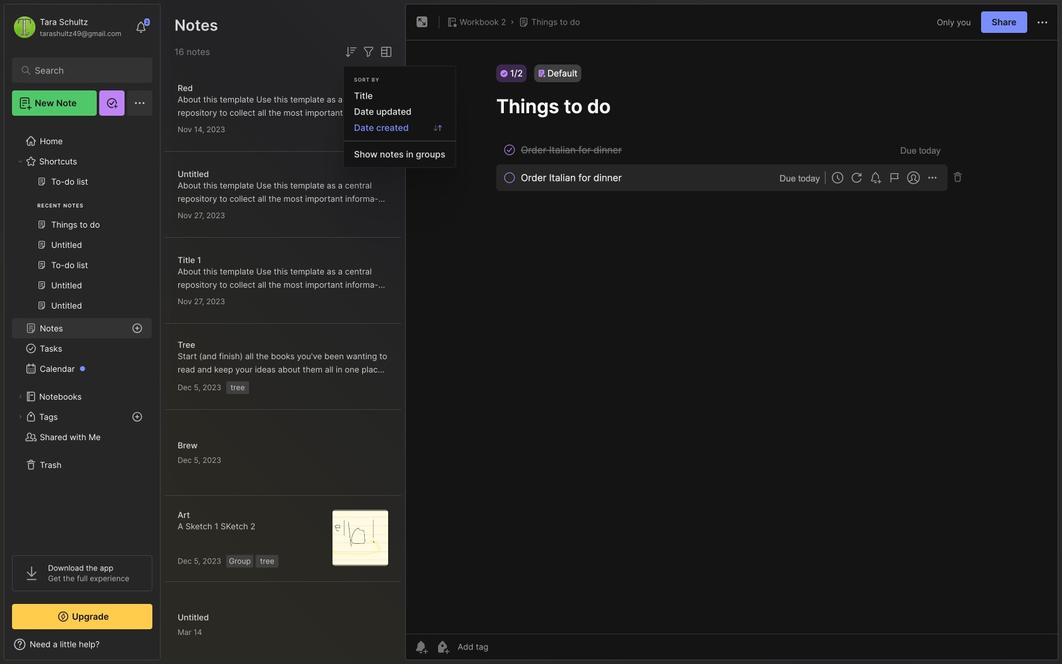 Task type: locate. For each thing, give the bounding box(es) containing it.
thumbnail image
[[333, 510, 388, 566]]

expand note image
[[415, 15, 430, 30]]

add a reminder image
[[414, 640, 429, 655]]

None search field
[[35, 63, 136, 78]]

add tag image
[[435, 640, 450, 655]]

group
[[12, 171, 152, 323]]

tree
[[4, 123, 160, 544]]

expand notebooks image
[[16, 393, 24, 400]]

more actions image
[[1036, 15, 1051, 30]]

More actions field
[[1036, 14, 1051, 30]]

note window element
[[406, 4, 1059, 664]]

Sort options field
[[344, 44, 359, 59]]

expand tags image
[[16, 413, 24, 421]]



Task type: describe. For each thing, give the bounding box(es) containing it.
tree inside main element
[[4, 123, 160, 544]]

click to collapse image
[[160, 641, 169, 656]]

View options field
[[376, 44, 394, 59]]

main element
[[0, 0, 164, 664]]

WHAT'S NEW field
[[4, 635, 160, 655]]

add filters image
[[361, 44, 376, 59]]

dropdown list menu
[[344, 88, 456, 162]]

Note Editor text field
[[406, 40, 1058, 634]]

Search text field
[[35, 65, 136, 77]]

group inside tree
[[12, 171, 152, 323]]

none search field inside main element
[[35, 63, 136, 78]]

Add tag field
[[457, 642, 552, 653]]

Account field
[[12, 15, 121, 40]]

Add filters field
[[361, 44, 376, 59]]



Task type: vqa. For each thing, say whether or not it's contained in the screenshot.
you
no



